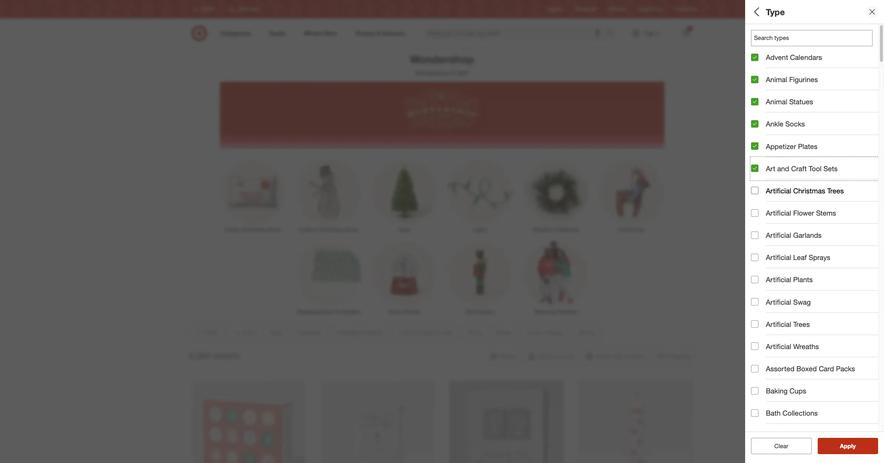 Task type: vqa. For each thing, say whether or not it's contained in the screenshot.
Pajamas
yes



Task type: locate. For each thing, give the bounding box(es) containing it.
1 horizontal spatial wreaths
[[793, 343, 819, 351]]

results right 2,394
[[212, 351, 240, 361]]

ornaments link
[[593, 158, 669, 234]]

1 vertical spatial wondershop
[[415, 69, 449, 77]]

Appetizer Plates checkbox
[[751, 143, 758, 150]]

rating
[[773, 187, 795, 196]]

0 vertical spatial bath
[[766, 409, 781, 418]]

christmas inside type dialog
[[793, 187, 825, 195]]

clear inside button
[[774, 443, 788, 450]]

2 horizontal spatial christmas
[[793, 187, 825, 195]]

7 artificial from the top
[[766, 320, 791, 329]]

indoor
[[751, 109, 773, 118], [225, 227, 240, 233]]

1 decor from the left
[[267, 227, 281, 233]]

type
[[766, 7, 785, 17], [751, 29, 767, 38]]

artificial for artificial trees
[[766, 320, 791, 329]]

0 vertical spatial outdoor
[[775, 109, 802, 118]]

4 artificial from the top
[[766, 253, 791, 262]]

1 vertical spatial type
[[751, 29, 767, 38]]

1 horizontal spatial indoor
[[751, 109, 773, 118]]

results
[[212, 351, 240, 361], [844, 443, 864, 450]]

0 vertical spatial type
[[766, 7, 785, 17]]

bath right bath collections option
[[766, 409, 781, 418]]

0 vertical spatial &
[[553, 227, 556, 233]]

artificial
[[766, 187, 791, 195], [766, 209, 791, 217], [766, 231, 791, 240], [766, 253, 791, 262], [766, 276, 791, 284], [766, 298, 791, 306], [766, 320, 791, 329], [766, 343, 791, 351]]

2 decor from the left
[[344, 227, 358, 233]]

baking cups
[[766, 387, 806, 396]]

statues;
[[854, 39, 873, 45]]

ad
[[591, 6, 596, 12]]

artificial for artificial swag
[[766, 298, 791, 306]]

What can we help you find? suggestions appear below search field
[[423, 25, 608, 41]]

trees
[[827, 187, 844, 195], [398, 227, 410, 233], [793, 320, 810, 329]]

results for 2,394 results
[[212, 351, 240, 361]]

1 clear from the left
[[771, 443, 785, 450]]

assorted boxed card packs
[[766, 365, 855, 373]]

1 horizontal spatial outdoor
[[775, 109, 802, 118]]

None text field
[[751, 30, 873, 46]]

artificial flower stems
[[766, 209, 836, 217]]

redcard link
[[608, 6, 626, 12]]

0 vertical spatial indoor
[[751, 109, 773, 118]]

1 vertical spatial results
[[844, 443, 864, 450]]

1 horizontal spatial garlands
[[793, 231, 822, 240]]

0 horizontal spatial decor
[[267, 227, 281, 233]]

artificial right artificial trees option
[[766, 320, 791, 329]]

(2,394)
[[451, 69, 469, 77]]

Bath Collections checkbox
[[751, 410, 758, 417]]

all
[[751, 7, 761, 17]]

calendars;
[[769, 39, 794, 45]]

sets
[[823, 164, 838, 173]]

Bath Rug Set checkbox
[[751, 432, 758, 440]]

artificial down the and
[[766, 187, 791, 195]]

decor for indoor christmas decor
[[267, 227, 281, 233]]

matching pajamas
[[534, 309, 577, 315]]

clear down bath rug set
[[774, 443, 788, 450]]

wrapping paper & supplies
[[297, 309, 360, 315]]

2
[[689, 26, 691, 31]]

artificial up the include
[[766, 276, 791, 284]]

2 bath from the top
[[766, 432, 781, 440]]

Animal Statues checkbox
[[751, 98, 758, 105]]

2 horizontal spatial trees
[[827, 187, 844, 195]]

1 vertical spatial trees
[[398, 227, 410, 233]]

matching
[[534, 309, 556, 315]]

appetizer
[[766, 142, 796, 151]]

craft
[[791, 164, 807, 173]]

artificial right artificial garlands checkbox
[[766, 231, 791, 240]]

Baking Cups checkbox
[[751, 388, 758, 395]]

ankle
[[766, 120, 783, 128]]

include out of stock
[[766, 290, 828, 299]]

wondershop
[[410, 53, 474, 66], [415, 69, 449, 77]]

1 horizontal spatial trees
[[793, 320, 810, 329]]

decor for outdoor christmas decor
[[344, 227, 358, 233]]

1 horizontal spatial decor
[[344, 227, 358, 233]]

garlands
[[558, 227, 579, 233], [793, 231, 822, 240]]

3 artificial from the top
[[766, 231, 791, 240]]

include
[[766, 290, 789, 299]]

artificial for artificial christmas trees
[[766, 187, 791, 195]]

2 artificial from the top
[[766, 209, 791, 217]]

indoor christmas decor
[[225, 227, 281, 233]]

artificial for artificial plants
[[766, 276, 791, 284]]

0 vertical spatial advent
[[751, 39, 767, 45]]

artificial for artificial leaf sprays
[[766, 253, 791, 262]]

clear
[[771, 443, 785, 450], [774, 443, 788, 450]]

decor
[[267, 227, 281, 233], [344, 227, 358, 233]]

wreaths & garlands link
[[518, 158, 593, 234]]

6 artificial from the top
[[766, 298, 791, 306]]

Artificial Christmas Trees checkbox
[[751, 187, 758, 195]]

clear left all
[[771, 443, 785, 450]]

bath for bath rug set
[[766, 432, 781, 440]]

advent
[[751, 39, 767, 45], [766, 53, 788, 61]]

1 vertical spatial &
[[335, 309, 339, 315]]

and
[[777, 164, 789, 173]]

artificial up fpo/apo at the bottom of page
[[766, 253, 791, 262]]

paper
[[320, 309, 334, 315]]

type inside dialog
[[766, 7, 785, 17]]

bath up clear all
[[766, 432, 781, 440]]

0 vertical spatial results
[[212, 351, 240, 361]]

results inside button
[[844, 443, 864, 450]]

0 horizontal spatial wreaths
[[532, 227, 551, 233]]

type right all on the top of page
[[766, 7, 785, 17]]

wrapping paper & supplies link
[[291, 240, 366, 316]]

socks
[[785, 120, 805, 128]]

artificial for artificial garlands
[[766, 231, 791, 240]]

1 vertical spatial bath
[[766, 432, 781, 440]]

indoor for indoor outdoor use
[[751, 109, 773, 118]]

Artificial Flower Stems checkbox
[[751, 209, 758, 217]]

1 vertical spatial wreaths
[[793, 343, 819, 351]]

Animal Figurines checkbox
[[751, 76, 758, 83]]

bath for bath collections
[[766, 409, 781, 418]]

cups
[[790, 387, 806, 396]]

0 horizontal spatial trees
[[398, 227, 410, 233]]

fpo/apo
[[751, 265, 783, 274]]

0 horizontal spatial results
[[212, 351, 240, 361]]

5 artificial from the top
[[766, 276, 791, 284]]

1 horizontal spatial results
[[844, 443, 864, 450]]

globes
[[403, 309, 420, 315]]

christmas for artificial
[[793, 187, 825, 195]]

wondershop up (2,394)
[[410, 53, 474, 66]]

Artificial Leaf Sprays checkbox
[[751, 254, 758, 261]]

swag
[[793, 298, 811, 306]]

ankl
[[874, 39, 884, 45]]

clear inside button
[[771, 443, 785, 450]]

see results
[[832, 443, 864, 450]]

1 bath from the top
[[766, 409, 781, 418]]

all filters
[[751, 7, 787, 17]]

artificial for artificial flower stems
[[766, 209, 791, 217]]

advent up advent calendars checkbox
[[751, 39, 767, 45]]

artificial up assorted on the right of page
[[766, 343, 791, 351]]

1 artificial from the top
[[766, 187, 791, 195]]

artificial down rating
[[766, 209, 791, 217]]

Artificial Plants checkbox
[[751, 276, 758, 284]]

collections
[[783, 409, 818, 418]]

animal
[[795, 39, 811, 45], [837, 39, 852, 45], [766, 75, 787, 84], [766, 98, 787, 106]]

Assorted Boxed Card Packs checkbox
[[751, 365, 758, 373]]

outdoor christmas decor
[[299, 227, 358, 233]]

flower
[[793, 209, 814, 217]]

see results button
[[818, 439, 878, 455]]

2,394 results
[[189, 351, 240, 361]]

stock
[[811, 290, 828, 299]]

artificial leaf sprays
[[766, 253, 830, 262]]

advent down the calendars;
[[766, 53, 788, 61]]

0 horizontal spatial outdoor
[[299, 227, 318, 233]]

1 vertical spatial outdoor
[[299, 227, 318, 233]]

outdoor inside button
[[775, 109, 802, 118]]

type for type
[[766, 7, 785, 17]]

indoor inside button
[[751, 109, 773, 118]]

redcard
[[608, 6, 626, 12]]

artificial garlands
[[766, 231, 822, 240]]

artificial left swag
[[766, 298, 791, 306]]

wondershop wondershop (2,394)
[[410, 53, 474, 77]]

type advent calendars; animal figurines; animal statues; ankl
[[751, 29, 884, 45]]

garlands inside type dialog
[[793, 231, 822, 240]]

results right see
[[844, 443, 864, 450]]

baking
[[766, 387, 788, 396]]

1 horizontal spatial christmas
[[319, 227, 343, 233]]

Artificial Swag checkbox
[[751, 299, 758, 306]]

deals button
[[751, 154, 884, 180]]

0 horizontal spatial christmas
[[242, 227, 265, 233]]

type for type advent calendars; animal figurines; animal statues; ankl
[[751, 29, 767, 38]]

find stores
[[674, 6, 697, 12]]

1 vertical spatial advent
[[766, 53, 788, 61]]

boxed
[[796, 365, 817, 373]]

wondershop left (2,394)
[[415, 69, 449, 77]]

christmas
[[793, 187, 825, 195], [242, 227, 265, 233], [319, 227, 343, 233]]

Advent Calendars checkbox
[[751, 54, 758, 61]]

quantity
[[782, 84, 810, 92]]

type down all on the top of page
[[751, 29, 767, 38]]

0 horizontal spatial indoor
[[225, 227, 240, 233]]

animal up "calendars"
[[795, 39, 811, 45]]

type inside type advent calendars; animal figurines; animal statues; ankl
[[751, 29, 767, 38]]

1 vertical spatial indoor
[[225, 227, 240, 233]]

theme button
[[751, 206, 884, 231]]

plates
[[798, 142, 817, 151]]

results for see results
[[844, 443, 864, 450]]

stores
[[684, 6, 697, 12]]

8 artificial from the top
[[766, 343, 791, 351]]

2 vertical spatial trees
[[793, 320, 810, 329]]

2 clear from the left
[[774, 443, 788, 450]]



Task type: describe. For each thing, give the bounding box(es) containing it.
indoor for indoor christmas decor
[[225, 227, 240, 233]]

nutcrackers link
[[442, 240, 518, 316]]

assorted
[[766, 365, 795, 373]]

advent inside type dialog
[[766, 53, 788, 61]]

outdoor christmas decor link
[[291, 158, 366, 234]]

animal figurines
[[766, 75, 818, 84]]

package quantity
[[751, 84, 810, 92]]

none text field inside type dialog
[[751, 30, 873, 46]]

animal down features
[[766, 75, 787, 84]]

lights link
[[442, 158, 518, 234]]

of
[[803, 290, 809, 299]]

weekly ad link
[[575, 6, 596, 12]]

type dialog
[[745, 0, 884, 464]]

color button
[[751, 231, 884, 257]]

Art and Craft Tool Sets checkbox
[[751, 165, 758, 172]]

see
[[832, 443, 843, 450]]

target circle link
[[638, 6, 662, 12]]

christmas for outdoor
[[319, 227, 343, 233]]

ankle socks
[[766, 120, 805, 128]]

supplies
[[340, 309, 360, 315]]

features button
[[751, 50, 884, 76]]

circle
[[651, 6, 662, 12]]

all filters dialog
[[745, 0, 884, 464]]

artificial for artificial wreaths
[[766, 343, 791, 351]]

advent calendars
[[766, 53, 822, 61]]

advent inside type advent calendars; animal figurines; animal statues; ankl
[[751, 39, 767, 45]]

artificial trees
[[766, 320, 810, 329]]

wondershop at target image
[[220, 82, 664, 148]]

guest rating
[[751, 187, 795, 196]]

1 horizontal spatial &
[[553, 227, 556, 233]]

price button
[[751, 128, 884, 154]]

all
[[786, 443, 792, 450]]

artificial christmas trees
[[766, 187, 844, 195]]

art
[[766, 164, 775, 173]]

Ankle Socks checkbox
[[751, 120, 758, 128]]

0 horizontal spatial &
[[335, 309, 339, 315]]

art and craft tool sets
[[766, 164, 838, 173]]

snow
[[389, 309, 402, 315]]

fpo/apo button
[[751, 257, 884, 283]]

snow globes
[[389, 309, 420, 315]]

clear all
[[771, 443, 792, 450]]

artificial wreaths
[[766, 343, 819, 351]]

filters
[[764, 7, 787, 17]]

registry link
[[547, 6, 563, 12]]

Include out of stock checkbox
[[751, 291, 758, 298]]

rug
[[783, 432, 795, 440]]

target circle
[[638, 6, 662, 12]]

set
[[797, 432, 808, 440]]

registry
[[547, 6, 563, 12]]

theme
[[751, 213, 774, 222]]

wondershop inside wondershop wondershop (2,394)
[[415, 69, 449, 77]]

0 vertical spatial trees
[[827, 187, 844, 195]]

lights
[[473, 227, 487, 233]]

wrapping
[[297, 309, 319, 315]]

Artificial Garlands checkbox
[[751, 232, 758, 239]]

Artificial Wreaths checkbox
[[751, 343, 758, 351]]

figurines;
[[813, 39, 835, 45]]

ornaments
[[618, 227, 644, 233]]

weekly
[[575, 6, 589, 12]]

indoor outdoor use
[[751, 109, 817, 118]]

package
[[751, 84, 780, 92]]

indoor outdoor use button
[[751, 102, 884, 128]]

packs
[[836, 365, 855, 373]]

leaf
[[793, 253, 807, 262]]

clear for clear
[[774, 443, 788, 450]]

0 horizontal spatial garlands
[[558, 227, 579, 233]]

search button
[[602, 25, 620, 43]]

artificial plants
[[766, 276, 813, 284]]

weekly ad
[[575, 6, 596, 12]]

out
[[791, 290, 801, 299]]

deals
[[751, 161, 770, 170]]

trees link
[[366, 158, 442, 234]]

price
[[751, 135, 768, 144]]

figurines
[[789, 75, 818, 84]]

guest
[[751, 187, 771, 196]]

animal up indoor outdoor use
[[766, 98, 787, 106]]

clear button
[[751, 439, 812, 455]]

nutcrackers
[[466, 309, 494, 315]]

use
[[804, 109, 817, 118]]

pajamas
[[557, 309, 577, 315]]

artificial swag
[[766, 298, 811, 306]]

animal left statues;
[[837, 39, 852, 45]]

Artificial Trees checkbox
[[751, 321, 758, 328]]

0 vertical spatial wreaths
[[532, 227, 551, 233]]

wreaths inside type dialog
[[793, 343, 819, 351]]

clear for clear all
[[771, 443, 785, 450]]

christmas for indoor
[[242, 227, 265, 233]]

calendars
[[790, 53, 822, 61]]

indoor christmas decor link
[[215, 158, 291, 234]]

package quantity button
[[751, 76, 884, 102]]

bath collections
[[766, 409, 818, 418]]

trees inside trees 'link'
[[398, 227, 410, 233]]

clear all button
[[751, 439, 812, 455]]

2,394
[[189, 351, 210, 361]]

0 vertical spatial wondershop
[[410, 53, 474, 66]]

guest rating button
[[751, 180, 884, 206]]



